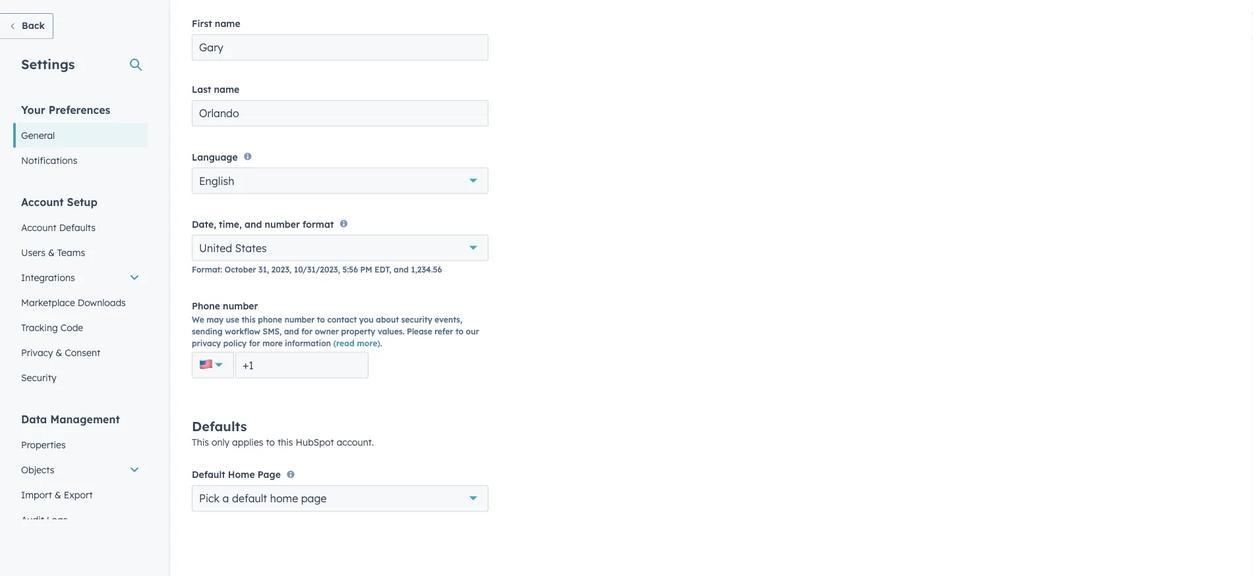 Task type: locate. For each thing, give the bounding box(es) containing it.
for up information
[[301, 327, 313, 337]]

number up information
[[285, 315, 315, 325]]

states
[[235, 242, 267, 255]]

information
[[285, 339, 331, 349]]

None telephone field
[[235, 353, 369, 379]]

security link
[[13, 366, 148, 391]]

number up "use"
[[223, 300, 258, 312]]

, left 5:56
[[338, 265, 340, 275]]

0 vertical spatial defaults
[[59, 222, 96, 233]]

export
[[64, 490, 93, 501]]

0 vertical spatial this
[[242, 315, 256, 325]]

applies
[[232, 437, 263, 448]]

a
[[223, 493, 229, 506]]

1 account from the top
[[21, 196, 64, 209]]

0 horizontal spatial to
[[266, 437, 275, 448]]

2 vertical spatial number
[[285, 315, 315, 325]]

for down workflow
[[249, 339, 260, 349]]

to inside defaults this only applies to this hubspot account.
[[266, 437, 275, 448]]

format
[[303, 219, 334, 230]]

this up workflow
[[242, 315, 256, 325]]

management
[[50, 413, 120, 426]]

to up owner
[[317, 315, 325, 325]]

account for account setup
[[21, 196, 64, 209]]

1 vertical spatial defaults
[[192, 418, 247, 435]]

1 horizontal spatial defaults
[[192, 418, 247, 435]]

1 vertical spatial for
[[249, 339, 260, 349]]

account defaults link
[[13, 215, 148, 240]]

objects button
[[13, 458, 148, 483]]

1 horizontal spatial and
[[284, 327, 299, 337]]

1 horizontal spatial this
[[278, 437, 293, 448]]

privacy & consent link
[[13, 341, 148, 366]]

🇺🇸
[[199, 357, 212, 373]]

time,
[[219, 219, 242, 230]]

english
[[199, 174, 234, 187]]

account up users
[[21, 222, 57, 233]]

1 horizontal spatial to
[[317, 315, 325, 325]]

and inside we may use this phone number to contact you about security events, sending workflow sms, and for owner property values. please refer to our privacy policy for more information
[[284, 327, 299, 337]]

date,
[[192, 219, 216, 230]]

, right pm at the left top
[[389, 265, 392, 275]]

.
[[380, 339, 382, 349]]

0 horizontal spatial ,
[[290, 265, 292, 275]]

number inside we may use this phone number to contact you about security events, sending workflow sms, and for owner property values. please refer to our privacy policy for more information
[[285, 315, 315, 325]]

data management
[[21, 413, 120, 426]]

, left 10/31/2023
[[290, 265, 292, 275]]

objects
[[21, 465, 54, 476]]

2 horizontal spatial to
[[456, 327, 464, 337]]

you
[[359, 315, 374, 325]]

(read
[[333, 339, 355, 349]]

0 horizontal spatial and
[[245, 219, 262, 230]]

october
[[225, 265, 256, 275]]

notifications
[[21, 155, 77, 166]]

and
[[245, 219, 262, 230], [394, 265, 409, 275], [284, 327, 299, 337]]

2 vertical spatial &
[[55, 490, 61, 501]]

english button
[[192, 168, 489, 194]]

security
[[21, 372, 56, 384]]

defaults up users & teams link
[[59, 222, 96, 233]]

2 vertical spatial to
[[266, 437, 275, 448]]

events,
[[435, 315, 463, 325]]

integrations button
[[13, 265, 148, 290]]

phone number element
[[192, 353, 489, 379]]

1 vertical spatial name
[[214, 84, 240, 95]]

0 vertical spatial &
[[48, 247, 55, 258]]

1,234.56
[[411, 265, 442, 275]]

:
[[220, 265, 222, 275]]

downloads
[[78, 297, 126, 309]]

account up account defaults
[[21, 196, 64, 209]]

united states
[[199, 242, 267, 255]]

edt
[[375, 265, 389, 275]]

& right the privacy
[[56, 347, 62, 359]]

first
[[192, 18, 212, 29]]

and right time,
[[245, 219, 262, 230]]

your
[[21, 103, 45, 116]]

name right first
[[215, 18, 240, 29]]

0 vertical spatial name
[[215, 18, 240, 29]]

1 vertical spatial to
[[456, 327, 464, 337]]

audit logs link
[[13, 508, 148, 533]]

values.
[[378, 327, 405, 337]]

Last name text field
[[192, 100, 489, 127]]

2 , from the left
[[338, 265, 340, 275]]

tracking code
[[21, 322, 83, 334]]

2 vertical spatial and
[[284, 327, 299, 337]]

2 horizontal spatial and
[[394, 265, 409, 275]]

account.
[[337, 437, 374, 448]]

integrations
[[21, 272, 75, 284]]

1 vertical spatial &
[[56, 347, 62, 359]]

import & export
[[21, 490, 93, 501]]

1 horizontal spatial ,
[[338, 265, 340, 275]]

phone number
[[192, 300, 258, 312]]

data management element
[[13, 412, 148, 533]]

general
[[21, 130, 55, 141]]

0 horizontal spatial defaults
[[59, 222, 96, 233]]

united
[[199, 242, 232, 255]]

your preferences
[[21, 103, 110, 116]]

defaults up only
[[192, 418, 247, 435]]

&
[[48, 247, 55, 258], [56, 347, 62, 359], [55, 490, 61, 501]]

0 horizontal spatial this
[[242, 315, 256, 325]]

& inside data management element
[[55, 490, 61, 501]]

users
[[21, 247, 45, 258]]

date, time, and number format
[[192, 219, 334, 230]]

5:56
[[343, 265, 358, 275]]

default
[[192, 469, 225, 481]]

name right last
[[214, 84, 240, 95]]

1 vertical spatial and
[[394, 265, 409, 275]]

10/31/2023
[[294, 265, 338, 275]]

1 vertical spatial account
[[21, 222, 57, 233]]

0 vertical spatial and
[[245, 219, 262, 230]]

0 vertical spatial for
[[301, 327, 313, 337]]

1 horizontal spatial for
[[301, 327, 313, 337]]

2 horizontal spatial ,
[[389, 265, 392, 275]]

and right edt
[[394, 265, 409, 275]]

name for last name
[[214, 84, 240, 95]]

we
[[192, 315, 204, 325]]

account for account defaults
[[21, 222, 57, 233]]

sms,
[[263, 327, 282, 337]]

0 vertical spatial account
[[21, 196, 64, 209]]

2 account from the top
[[21, 222, 57, 233]]

2023
[[271, 265, 290, 275]]

phone
[[192, 300, 220, 312]]

pm
[[360, 265, 372, 275]]

to right applies
[[266, 437, 275, 448]]

audit
[[21, 515, 44, 526]]

our
[[466, 327, 479, 337]]

defaults
[[59, 222, 96, 233], [192, 418, 247, 435]]

to
[[317, 315, 325, 325], [456, 327, 464, 337], [266, 437, 275, 448]]

number left "format"
[[265, 219, 300, 230]]

this left hubspot
[[278, 437, 293, 448]]

format
[[192, 265, 220, 275]]

more
[[263, 339, 283, 349]]

for
[[301, 327, 313, 337], [249, 339, 260, 349]]

1 vertical spatial number
[[223, 300, 258, 312]]

(read more) link
[[333, 339, 380, 349]]

to left our
[[456, 327, 464, 337]]

& right users
[[48, 247, 55, 258]]

& left export
[[55, 490, 61, 501]]

workflow
[[225, 327, 261, 337]]

your preferences element
[[13, 103, 148, 173]]

and right sms,
[[284, 327, 299, 337]]

3 , from the left
[[389, 265, 392, 275]]

1 vertical spatial this
[[278, 437, 293, 448]]

0 vertical spatial number
[[265, 219, 300, 230]]



Task type: vqa. For each thing, say whether or not it's contained in the screenshot.
upgrade image
no



Task type: describe. For each thing, give the bounding box(es) containing it.
page
[[258, 469, 281, 481]]

contact
[[327, 315, 357, 325]]

first name
[[192, 18, 240, 29]]

users & teams
[[21, 247, 85, 258]]

pick
[[199, 493, 220, 506]]

this
[[192, 437, 209, 448]]

properties link
[[13, 433, 148, 458]]

hubspot
[[296, 437, 334, 448]]

First name text field
[[192, 34, 489, 61]]

property
[[341, 327, 375, 337]]

pick a default home page button
[[192, 486, 489, 512]]

defaults inside defaults this only applies to this hubspot account.
[[192, 418, 247, 435]]

import
[[21, 490, 52, 501]]

owner
[[315, 327, 339, 337]]

code
[[60, 322, 83, 334]]

properties
[[21, 439, 66, 451]]

settings
[[21, 56, 75, 72]]

last name
[[192, 84, 240, 95]]

this inside we may use this phone number to contact you about security events, sending workflow sms, and for owner property values. please refer to our privacy policy for more information
[[242, 315, 256, 325]]

teams
[[57, 247, 85, 258]]

setup
[[67, 196, 97, 209]]

logs
[[47, 515, 68, 526]]

more)
[[357, 339, 380, 349]]

this inside defaults this only applies to this hubspot account.
[[278, 437, 293, 448]]

31,
[[258, 265, 269, 275]]

privacy
[[192, 339, 221, 349]]

only
[[212, 437, 230, 448]]

🇺🇸 button
[[192, 353, 234, 379]]

phone
[[258, 315, 282, 325]]

we may use this phone number to contact you about security events, sending workflow sms, and for owner property values. please refer to our privacy policy for more information
[[192, 315, 479, 349]]

default home page
[[192, 469, 281, 481]]

general link
[[13, 123, 148, 148]]

marketplace downloads
[[21, 297, 126, 309]]

account setup element
[[13, 195, 148, 391]]

& for export
[[55, 490, 61, 501]]

name for first name
[[215, 18, 240, 29]]

may
[[207, 315, 224, 325]]

notifications link
[[13, 148, 148, 173]]

& for teams
[[48, 247, 55, 258]]

back
[[22, 20, 45, 31]]

policy
[[223, 339, 247, 349]]

united states button
[[192, 235, 489, 262]]

tracking
[[21, 322, 58, 334]]

0 horizontal spatial for
[[249, 339, 260, 349]]

users & teams link
[[13, 240, 148, 265]]

default
[[232, 493, 267, 506]]

sending
[[192, 327, 223, 337]]

consent
[[65, 347, 100, 359]]

home
[[228, 469, 255, 481]]

1 , from the left
[[290, 265, 292, 275]]

pick a default home page
[[199, 493, 327, 506]]

please
[[407, 327, 432, 337]]

data
[[21, 413, 47, 426]]

marketplace downloads link
[[13, 290, 148, 316]]

defaults inside account setup element
[[59, 222, 96, 233]]

marketplace
[[21, 297, 75, 309]]

& for consent
[[56, 347, 62, 359]]

use
[[226, 315, 239, 325]]

refer
[[435, 327, 453, 337]]

(read more) .
[[333, 339, 382, 349]]

privacy
[[21, 347, 53, 359]]

language
[[192, 151, 238, 163]]

import & export link
[[13, 483, 148, 508]]

preferences
[[49, 103, 110, 116]]

tracking code link
[[13, 316, 148, 341]]

home
[[270, 493, 298, 506]]

0 vertical spatial to
[[317, 315, 325, 325]]

about
[[376, 315, 399, 325]]

audit logs
[[21, 515, 68, 526]]

security
[[401, 315, 432, 325]]

last
[[192, 84, 211, 95]]

privacy & consent
[[21, 347, 100, 359]]

account defaults
[[21, 222, 96, 233]]

format : october 31, 2023 , 10/31/2023 , 5:56 pm edt , and 1,234.56
[[192, 265, 442, 275]]



